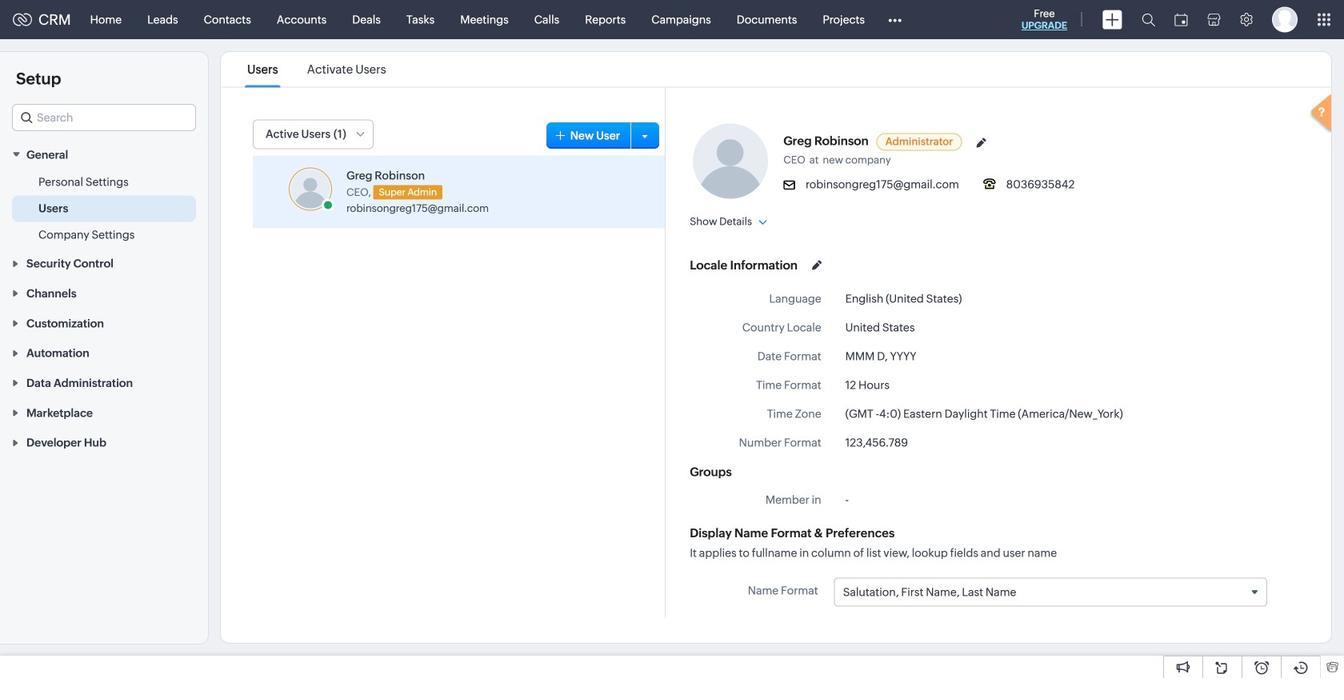 Task type: vqa. For each thing, say whether or not it's contained in the screenshot.
list box
no



Task type: describe. For each thing, give the bounding box(es) containing it.
none field search
[[12, 104, 196, 131]]

create menu image
[[1103, 10, 1123, 29]]

calendar image
[[1175, 13, 1189, 26]]

Other Modules field
[[878, 7, 912, 32]]

create menu element
[[1093, 0, 1133, 39]]

Search text field
[[13, 105, 195, 130]]

profile element
[[1263, 0, 1308, 39]]



Task type: locate. For each thing, give the bounding box(es) containing it.
region
[[0, 169, 208, 248]]

search image
[[1142, 13, 1156, 26]]

profile image
[[1273, 7, 1298, 32]]

list
[[233, 52, 401, 87]]

None field
[[12, 104, 196, 131], [835, 579, 1267, 606], [835, 579, 1267, 606]]

search element
[[1133, 0, 1165, 39]]

logo image
[[13, 13, 32, 26]]



